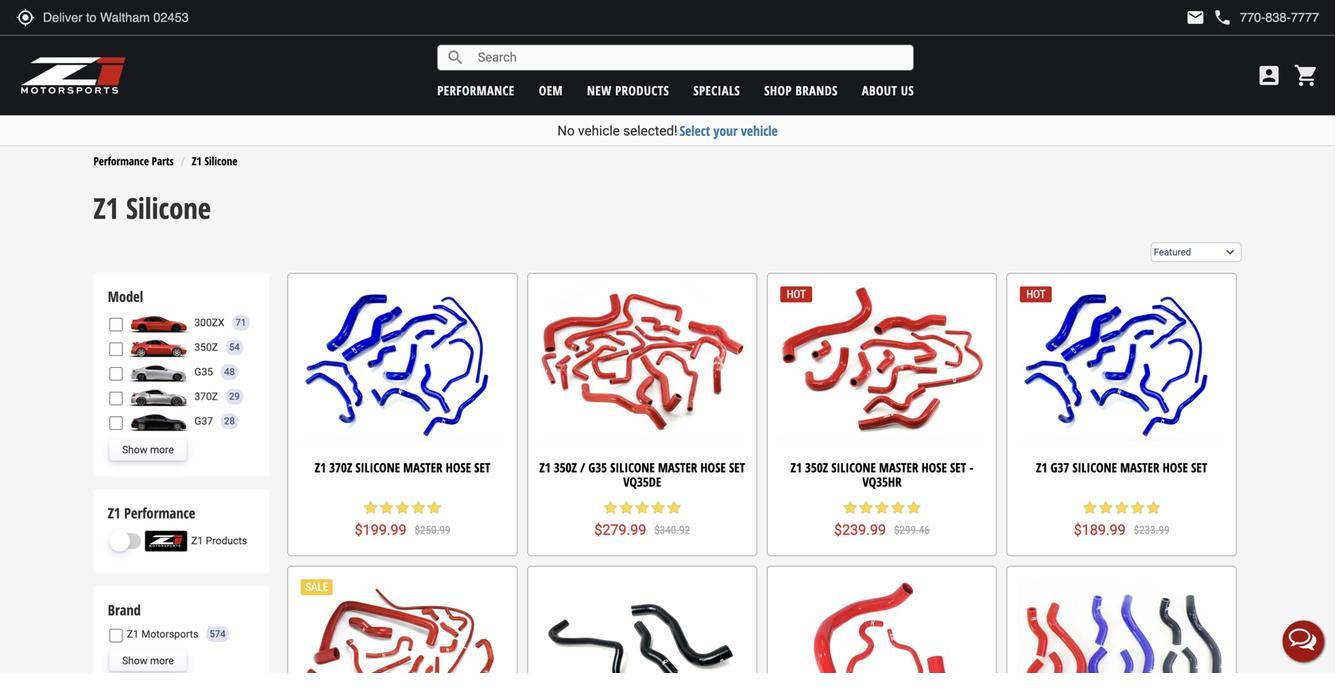 Task type: describe. For each thing, give the bounding box(es) containing it.
silicone inside z1 350z / g35 silicone master hose set vq35de
[[610, 459, 655, 476]]

silicone up star star star star star $189.99 $233.99
[[1073, 459, 1117, 476]]

about us
[[862, 82, 914, 99]]

nissan 300zx z32 1990 1991 1992 1993 1994 1995 1996 vg30dett vg30de twin turbo non turbo z1 motorsports image
[[127, 313, 190, 333]]

hose for z1 350z silicone master hose set - vq35hr
[[922, 459, 947, 476]]

4 star from the left
[[411, 500, 426, 516]]

show more for brand
[[122, 655, 174, 667]]

20 star from the left
[[1146, 500, 1162, 516]]

set for z1 350z silicone master hose set - vq35hr
[[950, 459, 966, 476]]

z1 350z silicone master hose set - vq35hr
[[791, 459, 974, 490]]

motorsports
[[141, 628, 198, 640]]

vq35de
[[623, 473, 661, 490]]

phone link
[[1213, 8, 1319, 27]]

parts
[[152, 153, 174, 168]]

g35 inside z1 350z / g35 silicone master hose set vq35de
[[588, 459, 607, 476]]

products
[[615, 82, 669, 99]]

hose for z1 370z silicone master hose set
[[446, 459, 471, 476]]

performance link
[[437, 82, 515, 99]]

master inside z1 350z / g35 silicone master hose set vq35de
[[658, 459, 697, 476]]

$340.92
[[654, 524, 690, 537]]

2 star from the left
[[379, 500, 395, 516]]

vq35hr
[[863, 473, 902, 490]]

1 horizontal spatial vehicle
[[741, 122, 778, 140]]

$189.99
[[1074, 522, 1126, 539]]

hose for z1 g37 silicone master hose set
[[1163, 459, 1188, 476]]

14 star from the left
[[890, 500, 906, 516]]

performance parts
[[93, 153, 174, 168]]

specials link
[[693, 82, 740, 99]]

select your vehicle link
[[680, 122, 778, 140]]

18 star from the left
[[1114, 500, 1130, 516]]

master for z1 350z silicone master hose set - vq35hr
[[879, 459, 918, 476]]

$233.99
[[1134, 524, 1170, 537]]

no
[[557, 123, 575, 139]]

performance
[[437, 82, 515, 99]]

z1 inside z1 350z silicone master hose set - vq35hr
[[791, 459, 802, 476]]

star star star star star $189.99 $233.99
[[1074, 500, 1170, 539]]

show more for model
[[122, 444, 174, 456]]

set inside z1 350z / g35 silicone master hose set vq35de
[[729, 459, 745, 476]]

48
[[224, 367, 235, 378]]

z1 products
[[191, 535, 247, 547]]

about us link
[[862, 82, 914, 99]]

16 star from the left
[[1082, 500, 1098, 516]]

us
[[901, 82, 914, 99]]

your
[[714, 122, 738, 140]]

new products
[[587, 82, 669, 99]]

15 star from the left
[[906, 500, 922, 516]]

28
[[224, 416, 235, 427]]

29
[[229, 391, 240, 402]]

$250.99
[[415, 524, 451, 537]]

hose inside z1 350z / g35 silicone master hose set vq35de
[[701, 459, 726, 476]]

about
[[862, 82, 897, 99]]

574
[[210, 629, 226, 640]]

shopping_cart
[[1294, 63, 1319, 88]]

shop
[[764, 82, 792, 99]]

mail phone
[[1186, 8, 1232, 27]]

new
[[587, 82, 612, 99]]

mail
[[1186, 8, 1205, 27]]

0 horizontal spatial g35
[[194, 366, 213, 378]]

nissan 350z z33 2003 2004 2005 2006 2007 2008 2009 vq35de 3.5l revup rev up vq35hr nismo z1 motorsports image
[[127, 337, 190, 358]]

0 vertical spatial 370z
[[194, 391, 218, 403]]

select
[[680, 122, 710, 140]]

9 star from the left
[[650, 500, 666, 516]]

0 horizontal spatial 350z
[[194, 341, 218, 353]]

z1 silicone link
[[192, 153, 237, 168]]

show more button for model
[[109, 440, 187, 460]]

$279.99
[[594, 522, 646, 539]]

5 star from the left
[[426, 500, 442, 516]]

350z for z1 350z silicone master hose set - vq35hr
[[805, 459, 828, 476]]

71
[[236, 317, 246, 328]]

17 star from the left
[[1098, 500, 1114, 516]]

infiniti g35 coupe sedan v35 v36 skyline 2003 2004 2005 2006 2007 2008 3.5l vq35de revup rev up vq35hr z1 motorsports image
[[127, 362, 190, 383]]

performance parts link
[[93, 153, 174, 168]]

search
[[446, 48, 465, 67]]



Task type: vqa. For each thing, say whether or not it's contained in the screenshot.


Task type: locate. For each thing, give the bounding box(es) containing it.
1 set from the left
[[474, 459, 490, 476]]

0 horizontal spatial 370z
[[194, 391, 218, 403]]

brands
[[796, 82, 838, 99]]

300zx
[[194, 317, 224, 329]]

more
[[150, 444, 174, 456], [150, 655, 174, 667]]

4 master from the left
[[1120, 459, 1160, 476]]

1 vertical spatial g37
[[1051, 459, 1069, 476]]

oem link
[[539, 82, 563, 99]]

master up star star star star star $279.99 $340.92
[[658, 459, 697, 476]]

star star star star star $199.99 $250.99
[[355, 500, 451, 539]]

shop brands link
[[764, 82, 838, 99]]

12 star from the left
[[858, 500, 874, 516]]

0 vertical spatial show more button
[[109, 440, 187, 460]]

2 set from the left
[[729, 459, 745, 476]]

star star star star star $239.99 $299.46
[[834, 500, 930, 539]]

silicone right /
[[610, 459, 655, 476]]

7 star from the left
[[619, 500, 634, 516]]

350z
[[194, 341, 218, 353], [554, 459, 577, 476], [805, 459, 828, 476]]

hose
[[446, 459, 471, 476], [701, 459, 726, 476], [922, 459, 947, 476], [1163, 459, 1188, 476]]

new products link
[[587, 82, 669, 99]]

show down z1 motorsports
[[122, 655, 148, 667]]

0 horizontal spatial g37
[[194, 415, 213, 427]]

master
[[403, 459, 443, 476], [658, 459, 697, 476], [879, 459, 918, 476], [1120, 459, 1160, 476]]

g35
[[194, 366, 213, 378], [588, 459, 607, 476]]

more for brand
[[150, 655, 174, 667]]

4 set from the left
[[1191, 459, 1208, 476]]

19 star from the left
[[1130, 500, 1146, 516]]

0 vertical spatial show more
[[122, 444, 174, 456]]

products
[[206, 535, 247, 547]]

z1 motorsports
[[127, 628, 198, 640]]

show more down z1 motorsports
[[122, 655, 174, 667]]

shopping_cart link
[[1290, 63, 1319, 88]]

350z down 300zx
[[194, 341, 218, 353]]

vehicle right no
[[578, 123, 620, 139]]

z1 silicone right parts
[[192, 153, 237, 168]]

star
[[363, 500, 379, 516], [379, 500, 395, 516], [395, 500, 411, 516], [411, 500, 426, 516], [426, 500, 442, 516], [603, 500, 619, 516], [619, 500, 634, 516], [634, 500, 650, 516], [650, 500, 666, 516], [666, 500, 682, 516], [842, 500, 858, 516], [858, 500, 874, 516], [874, 500, 890, 516], [890, 500, 906, 516], [906, 500, 922, 516], [1082, 500, 1098, 516], [1098, 500, 1114, 516], [1114, 500, 1130, 516], [1130, 500, 1146, 516], [1146, 500, 1162, 516]]

Search search field
[[465, 45, 913, 70]]

silicone up star star star star star $239.99 $299.46
[[831, 459, 876, 476]]

nissan 370z z34 2009 2010 2011 2012 2013 2014 2015 2016 2017 2018 2019 3.7l vq37vhr vhr nismo z1 motorsports image
[[127, 386, 190, 407]]

z1 motorsports logo image
[[20, 56, 127, 95]]

3 hose from the left
[[922, 459, 947, 476]]

None checkbox
[[109, 318, 123, 331], [109, 367, 123, 381], [109, 629, 123, 643], [109, 318, 123, 331], [109, 367, 123, 381], [109, 629, 123, 643]]

z1 g37 silicone master hose set
[[1036, 459, 1208, 476]]

1 vertical spatial more
[[150, 655, 174, 667]]

show
[[122, 444, 148, 456], [122, 655, 148, 667]]

g37
[[194, 415, 213, 427], [1051, 459, 1069, 476]]

no vehicle selected! select your vehicle
[[557, 122, 778, 140]]

$299.46
[[894, 524, 930, 537]]

z1 performance
[[108, 504, 195, 523]]

master up star star star star star $239.99 $299.46
[[879, 459, 918, 476]]

z1 silicone down parts
[[93, 188, 211, 227]]

my_location
[[16, 8, 35, 27]]

show for brand
[[122, 655, 148, 667]]

set inside z1 350z silicone master hose set - vq35hr
[[950, 459, 966, 476]]

silicone down parts
[[126, 188, 211, 227]]

z1 silicone
[[192, 153, 237, 168], [93, 188, 211, 227]]

master up star star star star star $189.99 $233.99
[[1120, 459, 1160, 476]]

0 vertical spatial z1 silicone
[[192, 153, 237, 168]]

8 star from the left
[[634, 500, 650, 516]]

g35 right /
[[588, 459, 607, 476]]

master for z1 370z silicone master hose set
[[403, 459, 443, 476]]

master for z1 g37 silicone master hose set
[[1120, 459, 1160, 476]]

performance up the z1 products
[[124, 504, 195, 523]]

2 more from the top
[[150, 655, 174, 667]]

350z inside z1 350z / g35 silicone master hose set vq35de
[[554, 459, 577, 476]]

350z left 'vq35hr'
[[805, 459, 828, 476]]

1 vertical spatial performance
[[124, 504, 195, 523]]

mail link
[[1186, 8, 1205, 27]]

2 master from the left
[[658, 459, 697, 476]]

$239.99
[[834, 522, 886, 539]]

350z for z1 350z / g35 silicone master hose set vq35de
[[554, 459, 577, 476]]

4 hose from the left
[[1163, 459, 1188, 476]]

hose up $250.99
[[446, 459, 471, 476]]

11 star from the left
[[842, 500, 858, 516]]

selected!
[[623, 123, 678, 139]]

silicone right parts
[[204, 153, 237, 168]]

show more
[[122, 444, 174, 456], [122, 655, 174, 667]]

1 star from the left
[[363, 500, 379, 516]]

1 horizontal spatial 370z
[[329, 459, 352, 476]]

1 vertical spatial z1 silicone
[[93, 188, 211, 227]]

1 show more button from the top
[[109, 440, 187, 460]]

370z
[[194, 391, 218, 403], [329, 459, 352, 476]]

1 show more from the top
[[122, 444, 174, 456]]

star star star star star $279.99 $340.92
[[594, 500, 690, 539]]

z1 370z silicone master hose set
[[315, 459, 490, 476]]

hose left -
[[922, 459, 947, 476]]

1 horizontal spatial g35
[[588, 459, 607, 476]]

1 hose from the left
[[446, 459, 471, 476]]

0 vertical spatial g35
[[194, 366, 213, 378]]

6 star from the left
[[603, 500, 619, 516]]

account_box
[[1257, 63, 1282, 88]]

oem
[[539, 82, 563, 99]]

0 horizontal spatial vehicle
[[578, 123, 620, 139]]

silicone inside z1 350z silicone master hose set - vq35hr
[[831, 459, 876, 476]]

show more button down infiniti g37 coupe sedan convertible v36 cv36 hv36 skyline 2008 2009 2010 2011 2012 2013 3.7l vq37vhr z1 motorsports image
[[109, 440, 187, 460]]

1 vertical spatial g35
[[588, 459, 607, 476]]

1 vertical spatial 370z
[[329, 459, 352, 476]]

0 vertical spatial g37
[[194, 415, 213, 427]]

54
[[229, 342, 240, 353]]

z1 350z / g35 silicone master hose set vq35de
[[539, 459, 745, 490]]

2 show more from the top
[[122, 655, 174, 667]]

performance
[[93, 153, 149, 168], [124, 504, 195, 523]]

z1 inside z1 350z / g35 silicone master hose set vq35de
[[539, 459, 551, 476]]

show down infiniti g37 coupe sedan convertible v36 cv36 hv36 skyline 2008 2009 2010 2011 2012 2013 3.7l vq37vhr z1 motorsports image
[[122, 444, 148, 456]]

hose up $233.99
[[1163, 459, 1188, 476]]

0 vertical spatial show
[[122, 444, 148, 456]]

/
[[580, 459, 585, 476]]

1 vertical spatial show more button
[[109, 651, 187, 671]]

vehicle inside no vehicle selected! select your vehicle
[[578, 123, 620, 139]]

1 master from the left
[[403, 459, 443, 476]]

hose right "vq35de"
[[701, 459, 726, 476]]

z1
[[192, 153, 202, 168], [93, 188, 119, 227], [315, 459, 326, 476], [539, 459, 551, 476], [791, 459, 802, 476], [1036, 459, 1048, 476], [108, 504, 121, 523], [191, 535, 203, 547], [127, 628, 139, 640]]

1 vertical spatial show
[[122, 655, 148, 667]]

silicone
[[204, 153, 237, 168], [126, 188, 211, 227], [355, 459, 400, 476], [610, 459, 655, 476], [831, 459, 876, 476], [1073, 459, 1117, 476]]

2 hose from the left
[[701, 459, 726, 476]]

show more button for brand
[[109, 651, 187, 671]]

more down z1 motorsports
[[150, 655, 174, 667]]

model
[[108, 287, 143, 306]]

show more button
[[109, 440, 187, 460], [109, 651, 187, 671]]

show for model
[[122, 444, 148, 456]]

vehicle right your
[[741, 122, 778, 140]]

g35 left 48
[[194, 366, 213, 378]]

13 star from the left
[[874, 500, 890, 516]]

2 horizontal spatial 350z
[[805, 459, 828, 476]]

350z left /
[[554, 459, 577, 476]]

silicone up star star star star star $199.99 $250.99
[[355, 459, 400, 476]]

None checkbox
[[109, 342, 123, 356], [109, 392, 123, 405], [109, 416, 123, 430], [109, 342, 123, 356], [109, 392, 123, 405], [109, 416, 123, 430]]

show more down infiniti g37 coupe sedan convertible v36 cv36 hv36 skyline 2008 2009 2010 2011 2012 2013 3.7l vq37vhr z1 motorsports image
[[122, 444, 174, 456]]

350z inside z1 350z silicone master hose set - vq35hr
[[805, 459, 828, 476]]

0 vertical spatial performance
[[93, 153, 149, 168]]

3 star from the left
[[395, 500, 411, 516]]

set for z1 370z silicone master hose set
[[474, 459, 490, 476]]

master up star star star star star $199.99 $250.99
[[403, 459, 443, 476]]

1 show from the top
[[122, 444, 148, 456]]

more down infiniti g37 coupe sedan convertible v36 cv36 hv36 skyline 2008 2009 2010 2011 2012 2013 3.7l vq37vhr z1 motorsports image
[[150, 444, 174, 456]]

hose inside z1 350z silicone master hose set - vq35hr
[[922, 459, 947, 476]]

1 horizontal spatial g37
[[1051, 459, 1069, 476]]

1 more from the top
[[150, 444, 174, 456]]

phone
[[1213, 8, 1232, 27]]

brand
[[108, 600, 141, 620]]

10 star from the left
[[666, 500, 682, 516]]

set for z1 g37 silicone master hose set
[[1191, 459, 1208, 476]]

1 horizontal spatial 350z
[[554, 459, 577, 476]]

account_box link
[[1253, 63, 1286, 88]]

vehicle
[[741, 122, 778, 140], [578, 123, 620, 139]]

2 show from the top
[[122, 655, 148, 667]]

specials
[[693, 82, 740, 99]]

show more button down z1 motorsports
[[109, 651, 187, 671]]

master inside z1 350z silicone master hose set - vq35hr
[[879, 459, 918, 476]]

set
[[474, 459, 490, 476], [729, 459, 745, 476], [950, 459, 966, 476], [1191, 459, 1208, 476]]

1 vertical spatial show more
[[122, 655, 174, 667]]

shop brands
[[764, 82, 838, 99]]

3 set from the left
[[950, 459, 966, 476]]

infiniti g37 coupe sedan convertible v36 cv36 hv36 skyline 2008 2009 2010 2011 2012 2013 3.7l vq37vhr z1 motorsports image
[[127, 411, 190, 432]]

0 vertical spatial more
[[150, 444, 174, 456]]

more for model
[[150, 444, 174, 456]]

-
[[970, 459, 974, 476]]

$199.99
[[355, 522, 407, 539]]

performance left parts
[[93, 153, 149, 168]]

2 show more button from the top
[[109, 651, 187, 671]]

3 master from the left
[[879, 459, 918, 476]]



